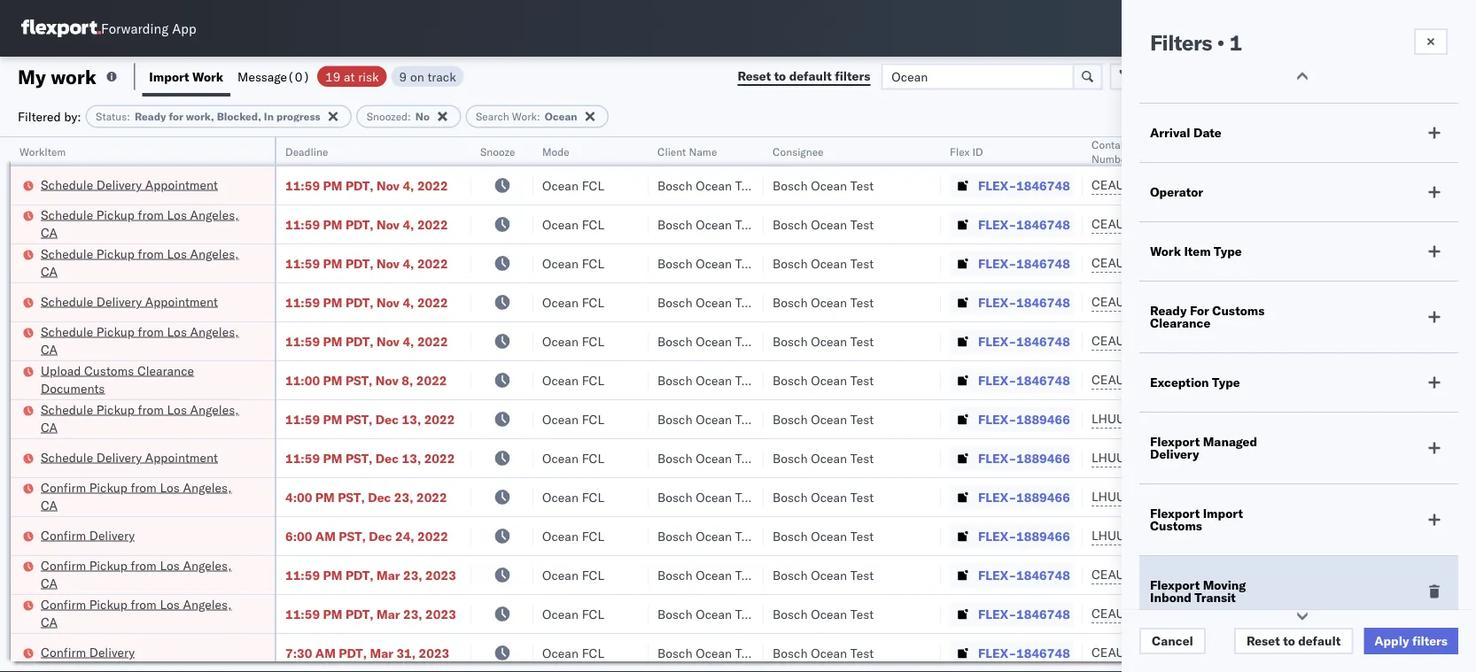 Task type: locate. For each thing, give the bounding box(es) containing it.
confirm for second confirm pickup from los angeles, ca button from the bottom of the page
[[41, 558, 86, 573]]

0 horizontal spatial ready
[[135, 110, 166, 123]]

1 horizontal spatial operator
[[1428, 145, 1471, 158]]

3 confirm from the top
[[41, 558, 86, 573]]

flexport
[[1150, 434, 1200, 450], [1150, 506, 1200, 521], [1150, 578, 1200, 593]]

11 fcl from the top
[[582, 568, 604, 583]]

flexport left managed
[[1150, 434, 1200, 450]]

ready
[[135, 110, 166, 123], [1150, 303, 1187, 319]]

confirm delivery link
[[41, 527, 135, 545], [41, 644, 135, 661]]

appointment up upload customs clearance documents link
[[145, 294, 218, 309]]

31,
[[396, 646, 416, 661]]

0 vertical spatial filters
[[835, 68, 870, 84]]

3 11:59 pm pdt, nov 4, 2022 from the top
[[285, 256, 448, 271]]

0 horizontal spatial import
[[149, 69, 189, 84]]

import up for
[[149, 69, 189, 84]]

lhuu7894563, uetu5238478 down managed
[[1092, 450, 1273, 466]]

exception type
[[1150, 375, 1240, 390]]

1 ja from the top
[[1471, 178, 1476, 193]]

1 vertical spatial reset
[[1247, 634, 1280, 649]]

0 vertical spatial confirm pickup from los angeles, ca
[[41, 480, 232, 513]]

search
[[476, 110, 509, 123]]

7 schedule from the top
[[41, 450, 93, 465]]

2 fcl from the top
[[582, 217, 604, 232]]

schedule delivery appointment up upload customs clearance documents
[[41, 294, 218, 309]]

uetu5238478
[[1186, 411, 1273, 427], [1186, 450, 1273, 466], [1186, 489, 1273, 505], [1186, 528, 1273, 544]]

reset to default
[[1247, 634, 1341, 649]]

omkar s for lhuu7894563, uetu5238478
[[1428, 490, 1476, 505]]

customs inside 'flexport import customs'
[[1150, 518, 1202, 534]]

filters right apply
[[1412, 634, 1448, 649]]

0 vertical spatial mar
[[377, 568, 400, 583]]

1 horizontal spatial numbers
[[1271, 145, 1315, 158]]

flex- for 1st confirm delivery button from the bottom
[[978, 646, 1016, 661]]

1 11:59 from the top
[[285, 178, 320, 193]]

4 resize handle column header from the left
[[627, 137, 649, 673]]

import up filter
[[1203, 506, 1243, 521]]

2 vertical spatial flexport
[[1150, 578, 1200, 593]]

clear
[[1161, 522, 1191, 537]]

work right search
[[512, 110, 537, 123]]

mar up the 31,
[[377, 607, 400, 622]]

schedule
[[41, 177, 93, 192], [41, 207, 93, 222], [41, 246, 93, 261], [41, 294, 93, 309], [41, 324, 93, 339], [41, 402, 93, 417], [41, 450, 93, 465]]

appointment down upload customs clearance documents button
[[145, 450, 218, 465]]

2 vertical spatial 23,
[[403, 607, 422, 622]]

delivery
[[96, 177, 142, 192], [96, 294, 142, 309], [1150, 447, 1199, 462], [96, 450, 142, 465], [89, 528, 135, 543], [89, 645, 135, 660]]

filters inside reset to default filters button
[[835, 68, 870, 84]]

11:59 pm pst, dec 13, 2022
[[285, 412, 455, 427], [285, 451, 455, 466]]

2 horizontal spatial work
[[1150, 244, 1181, 259]]

11:59
[[285, 178, 320, 193], [285, 217, 320, 232], [285, 256, 320, 271], [285, 295, 320, 310], [285, 334, 320, 349], [285, 412, 320, 427], [285, 451, 320, 466], [285, 568, 320, 583], [285, 607, 320, 622]]

confirm
[[41, 480, 86, 495], [41, 528, 86, 543], [41, 558, 86, 573], [41, 597, 86, 612], [41, 645, 86, 660]]

11:59 pm pdt, nov 4, 2022
[[285, 178, 448, 193], [285, 217, 448, 232], [285, 256, 448, 271], [285, 295, 448, 310], [285, 334, 448, 349]]

2 vertical spatial work
[[1150, 244, 1181, 259]]

13, down 8,
[[402, 412, 421, 427]]

1 horizontal spatial work
[[512, 110, 537, 123]]

:
[[127, 110, 130, 123], [408, 110, 411, 123], [537, 110, 540, 123]]

2 vertical spatial schedule delivery appointment link
[[41, 449, 218, 467]]

11:59 pm pdt, mar 23, 2023 up 7:30 am pdt, mar 31, 2023
[[285, 607, 456, 622]]

clearance
[[1150, 315, 1211, 331], [137, 363, 194, 378]]

snoozed
[[367, 110, 408, 123]]

confirm for 1st confirm pickup from los angeles, ca button from the top
[[41, 480, 86, 495]]

11 flex- from the top
[[978, 568, 1016, 583]]

reset inside reset to default button
[[1247, 634, 1280, 649]]

1 vertical spatial confirm delivery
[[41, 645, 135, 660]]

search work : ocean
[[476, 110, 577, 123]]

1 flex-1846748 from the top
[[978, 178, 1070, 193]]

1 horizontal spatial ready
[[1150, 303, 1187, 319]]

2 vertical spatial confirm pickup from los angeles, ca link
[[41, 596, 252, 631]]

2023 right the 31,
[[419, 646, 449, 661]]

6 flex- from the top
[[978, 373, 1016, 388]]

1 vertical spatial schedule delivery appointment link
[[41, 293, 218, 311]]

3 4, from the top
[[403, 256, 414, 271]]

1 schedule pickup from los angeles, ca button from the top
[[41, 206, 252, 243]]

1 horizontal spatial clearance
[[1150, 315, 1211, 331]]

4 uetu5238478 from the top
[[1186, 528, 1273, 544]]

no right the snoozed
[[415, 110, 430, 123]]

1 vertical spatial filters
[[1412, 634, 1448, 649]]

0 vertical spatial omkar s
[[1428, 256, 1476, 271]]

customs up "yes"
[[1150, 518, 1202, 534]]

3 fcl from the top
[[582, 256, 604, 271]]

5 1846748 from the top
[[1016, 334, 1070, 349]]

pst, up 6:00 am pst, dec 24, 2022
[[338, 490, 365, 505]]

11:59 pm pst, dec 13, 2022 up 4:00 pm pst, dec 23, 2022
[[285, 451, 455, 466]]

7 flex-1846748 from the top
[[978, 568, 1070, 583]]

23, down 24, at the left
[[403, 568, 422, 583]]

abcdefg78456546
[[1207, 412, 1326, 427], [1207, 451, 1326, 466], [1207, 490, 1326, 505]]

lhuu7894563, uetu5238478
[[1092, 411, 1273, 427], [1092, 450, 1273, 466], [1092, 489, 1273, 505], [1092, 528, 1273, 544]]

pst, left 8,
[[345, 373, 373, 388]]

8 hlxu8034992 from the top
[[1280, 606, 1367, 622]]

2 hlxu6269489, from the top
[[1186, 216, 1277, 232]]

1 vertical spatial gaurav ja
[[1428, 217, 1476, 232]]

2 lhuu7894563, uetu5238478 from the top
[[1092, 450, 1273, 466]]

2 vertical spatial gaurav
[[1428, 295, 1468, 310]]

1 vertical spatial omkar
[[1428, 490, 1466, 505]]

am right 6:00
[[315, 529, 336, 544]]

work inside button
[[192, 69, 223, 84]]

flex-1889466
[[978, 412, 1070, 427], [978, 451, 1070, 466], [978, 490, 1070, 505], [978, 529, 1070, 544]]

9 fcl from the top
[[582, 490, 604, 505]]

0 vertical spatial 2023
[[425, 568, 456, 583]]

flex
[[950, 145, 970, 158]]

reset for reset to default
[[1247, 634, 1280, 649]]

2 vertical spatial confirm pickup from los angeles, ca
[[41, 597, 232, 630]]

23, for first confirm pickup from los angeles, ca button from the bottom of the page
[[403, 607, 422, 622]]

1 vertical spatial 13,
[[402, 451, 421, 466]]

0 horizontal spatial to
[[774, 68, 786, 84]]

customs inside ready for customs clearance
[[1213, 303, 1265, 319]]

0 vertical spatial customs
[[1213, 303, 1265, 319]]

no inside list box
[[1161, 579, 1177, 594]]

0 horizontal spatial clearance
[[137, 363, 194, 378]]

2 confirm delivery button from the top
[[41, 644, 135, 663]]

ja for schedule delivery appointment link related to test123456
[[1471, 295, 1476, 310]]

uetu5238478 up managed
[[1186, 411, 1273, 427]]

3 gaurav ja from the top
[[1428, 295, 1476, 310]]

1 horizontal spatial no
[[1161, 579, 1177, 594]]

0 horizontal spatial no
[[415, 110, 430, 123]]

1 horizontal spatial reset
[[1247, 634, 1280, 649]]

import work button
[[142, 57, 230, 97]]

1 vertical spatial abcdefg78456546
[[1207, 451, 1326, 466]]

flexport for inbond
[[1150, 578, 1200, 593]]

exception
[[1150, 375, 1209, 390]]

(0)
[[287, 69, 310, 84]]

schedule delivery appointment link down upload customs clearance documents button
[[41, 449, 218, 467]]

confirm for first confirm pickup from los angeles, ca button from the bottom of the page
[[41, 597, 86, 612]]

los
[[167, 207, 187, 222], [167, 246, 187, 261], [167, 324, 187, 339], [167, 402, 187, 417], [160, 480, 180, 495], [160, 558, 180, 573], [160, 597, 180, 612]]

flex- for fourth schedule pickup from los angeles, ca "button" from the bottom of the page
[[978, 217, 1016, 232]]

from
[[138, 207, 164, 222], [138, 246, 164, 261], [138, 324, 164, 339], [138, 402, 164, 417], [131, 480, 157, 495], [131, 558, 157, 573], [131, 597, 157, 612]]

reset inside reset to default filters button
[[738, 68, 771, 84]]

2 schedule delivery appointment button from the top
[[41, 293, 218, 312]]

1 horizontal spatial customs
[[1150, 518, 1202, 534]]

flex-1846748 for 1st the schedule pickup from los angeles, ca link from the top of the page
[[978, 217, 1070, 232]]

resize handle column header for flex id
[[1062, 137, 1083, 673]]

2 confirm pickup from los angeles, ca from the top
[[41, 558, 232, 591]]

8 flex-1846748 from the top
[[978, 607, 1070, 622]]

flexport. image
[[21, 20, 101, 37]]

customs right for
[[1213, 303, 1265, 319]]

hlxu6269489,
[[1186, 177, 1277, 193], [1186, 216, 1277, 232], [1186, 255, 1277, 271], [1186, 294, 1277, 310], [1186, 333, 1277, 349], [1186, 372, 1277, 388], [1186, 567, 1277, 583], [1186, 606, 1277, 622], [1186, 645, 1277, 661]]

ocean fcl
[[542, 178, 604, 193], [542, 217, 604, 232], [542, 256, 604, 271], [542, 295, 604, 310], [542, 334, 604, 349], [542, 373, 604, 388], [542, 412, 604, 427], [542, 451, 604, 466], [542, 490, 604, 505], [542, 529, 604, 544], [542, 568, 604, 583], [542, 607, 604, 622], [542, 646, 604, 661]]

6 ocean fcl from the top
[[542, 373, 604, 388]]

0 vertical spatial confirm pickup from los angeles, ca button
[[41, 479, 252, 516]]

type right exception
[[1212, 375, 1240, 390]]

0 vertical spatial omkar
[[1428, 256, 1466, 271]]

2 ca from the top
[[41, 264, 58, 279]]

2 appointment from the top
[[145, 294, 218, 309]]

flex-1846748 for second confirm pickup from los angeles, ca button from the bottom of the page's confirm pickup from los angeles, ca 'link'
[[978, 568, 1070, 583]]

4 ocean fcl from the top
[[542, 295, 604, 310]]

flexport inside the flexport moving inbond transit
[[1150, 578, 1200, 593]]

4 schedule pickup from los angeles, ca button from the top
[[41, 401, 252, 438]]

confirm pickup from los angeles, ca link
[[41, 479, 252, 514], [41, 557, 252, 592], [41, 596, 252, 631]]

1 vertical spatial confirm pickup from los angeles, ca
[[41, 558, 232, 591]]

1 vertical spatial ready
[[1150, 303, 1187, 319]]

confirm pickup from los angeles, ca for 1st confirm pickup from los angeles, ca button from the top
[[41, 480, 232, 513]]

9
[[399, 69, 407, 84]]

numbers right mbl/mawb
[[1271, 145, 1315, 158]]

3 schedule pickup from los angeles, ca link from the top
[[41, 323, 252, 358]]

default left apply
[[1298, 634, 1341, 649]]

forwarding app link
[[21, 20, 196, 37]]

no
[[415, 110, 430, 123], [1161, 579, 1177, 594]]

4 1846748 from the top
[[1016, 295, 1070, 310]]

2 vertical spatial ja
[[1471, 295, 1476, 310]]

: up workitem button
[[127, 110, 130, 123]]

filters • 1
[[1150, 29, 1242, 56]]

uetu5238478 down managed
[[1186, 450, 1273, 466]]

0 vertical spatial flexport
[[1150, 434, 1200, 450]]

1 confirm from the top
[[41, 480, 86, 495]]

1846748
[[1016, 178, 1070, 193], [1016, 217, 1070, 232], [1016, 256, 1070, 271], [1016, 295, 1070, 310], [1016, 334, 1070, 349], [1016, 373, 1070, 388], [1016, 568, 1070, 583], [1016, 607, 1070, 622], [1016, 646, 1070, 661]]

4 11:59 from the top
[[285, 295, 320, 310]]

gaurav
[[1428, 178, 1468, 193], [1428, 217, 1468, 232], [1428, 295, 1468, 310]]

type
[[1214, 244, 1242, 259], [1212, 375, 1240, 390]]

0 vertical spatial 23,
[[394, 490, 413, 505]]

0 vertical spatial 13,
[[402, 412, 421, 427]]

2 schedule pickup from los angeles, ca from the top
[[41, 246, 239, 279]]

1 vertical spatial confirm delivery link
[[41, 644, 135, 661]]

3 resize handle column header from the left
[[512, 137, 533, 673]]

2 schedule from the top
[[41, 207, 93, 222]]

0 vertical spatial schedule delivery appointment button
[[41, 176, 218, 195]]

4 lhuu7894563, uetu5238478 from the top
[[1092, 528, 1273, 544]]

ceau7522281,
[[1092, 177, 1183, 193], [1092, 216, 1183, 232], [1092, 255, 1183, 271], [1092, 294, 1183, 310], [1092, 333, 1183, 349], [1092, 372, 1183, 388], [1092, 567, 1183, 583], [1092, 606, 1183, 622], [1092, 645, 1183, 661]]

dec
[[376, 412, 399, 427], [376, 451, 399, 466], [368, 490, 391, 505], [369, 529, 392, 544]]

0 horizontal spatial work
[[192, 69, 223, 84]]

1 ocean fcl from the top
[[542, 178, 604, 193]]

: right search
[[537, 110, 540, 123]]

resize handle column header
[[253, 137, 275, 673], [450, 137, 471, 673], [512, 137, 533, 673], [627, 137, 649, 673], [743, 137, 764, 673], [920, 137, 941, 673], [1062, 137, 1083, 673], [1177, 137, 1198, 673], [1398, 137, 1420, 673], [1444, 137, 1466, 673]]

omkar s for ceau7522281, hlxu6269489, hlxu8034992
[[1428, 256, 1476, 271]]

0 vertical spatial schedule delivery appointment
[[41, 177, 218, 192]]

reset
[[738, 68, 771, 84], [1247, 634, 1280, 649]]

4 schedule pickup from los angeles, ca link from the top
[[41, 401, 252, 436]]

1 vertical spatial confirm pickup from los angeles, ca button
[[41, 557, 252, 594]]

yes
[[1161, 550, 1180, 566]]

ocean
[[545, 110, 577, 123], [542, 178, 579, 193], [696, 178, 732, 193], [811, 178, 847, 193], [542, 217, 579, 232], [696, 217, 732, 232], [811, 217, 847, 232], [542, 256, 579, 271], [696, 256, 732, 271], [811, 256, 847, 271], [542, 295, 579, 310], [696, 295, 732, 310], [811, 295, 847, 310], [542, 334, 579, 349], [696, 334, 732, 349], [811, 334, 847, 349], [542, 373, 579, 388], [696, 373, 732, 388], [811, 373, 847, 388], [542, 412, 579, 427], [696, 412, 732, 427], [811, 412, 847, 427], [542, 451, 579, 466], [696, 451, 732, 466], [811, 451, 847, 466], [542, 490, 579, 505], [696, 490, 732, 505], [811, 490, 847, 505], [542, 529, 579, 544], [696, 529, 732, 544], [811, 529, 847, 544], [542, 568, 579, 583], [696, 568, 732, 583], [811, 568, 847, 583], [542, 607, 579, 622], [696, 607, 732, 622], [811, 607, 847, 622], [542, 646, 579, 661], [696, 646, 732, 661], [811, 646, 847, 661]]

flexport inside 'flexport import customs'
[[1150, 506, 1200, 521]]

2 s from the top
[[1469, 490, 1476, 505]]

pst, down 11:00 pm pst, nov 8, 2022
[[345, 412, 373, 427]]

list box containing clear filter
[[1150, 516, 1257, 601]]

flex- for first confirm pickup from los angeles, ca button from the bottom of the page
[[978, 607, 1016, 622]]

3 schedule delivery appointment link from the top
[[41, 449, 218, 467]]

13, up 4:00 pm pst, dec 23, 2022
[[402, 451, 421, 466]]

operator
[[1428, 145, 1471, 158], [1150, 184, 1203, 200]]

1 vertical spatial work
[[512, 110, 537, 123]]

13,
[[402, 412, 421, 427], [402, 451, 421, 466]]

omkar for ceau7522281, hlxu6269489, hlxu8034992
[[1428, 256, 1466, 271]]

6 test123456 from the top
[[1207, 568, 1282, 583]]

actions
[[1423, 145, 1460, 158]]

6 schedule from the top
[[41, 402, 93, 417]]

5 hlxu8034992 from the top
[[1280, 333, 1367, 349]]

7 ceau7522281, from the top
[[1092, 567, 1183, 583]]

numbers for mbl/mawb numbers
[[1271, 145, 1315, 158]]

3 confirm pickup from los angeles, ca button from the top
[[41, 596, 252, 633]]

schedule delivery appointment link up upload customs clearance documents
[[41, 293, 218, 311]]

: for snoozed
[[408, 110, 411, 123]]

flex-
[[978, 178, 1016, 193], [978, 217, 1016, 232], [978, 256, 1016, 271], [978, 295, 1016, 310], [978, 334, 1016, 349], [978, 373, 1016, 388], [978, 412, 1016, 427], [978, 451, 1016, 466], [978, 490, 1016, 505], [978, 529, 1016, 544], [978, 568, 1016, 583], [978, 607, 1016, 622], [978, 646, 1016, 661]]

flex- for fourth schedule pickup from los angeles, ca "button" from the top of the page
[[978, 412, 1016, 427]]

uetu5238478 up moving in the right of the page
[[1186, 528, 1273, 544]]

customs for flexport import customs
[[1150, 518, 1202, 534]]

0 vertical spatial confirm pickup from los angeles, ca link
[[41, 479, 252, 514]]

1 11:59 pm pst, dec 13, 2022 from the top
[[285, 412, 455, 427]]

list box
[[1150, 516, 1257, 601]]

1 vertical spatial schedule delivery appointment button
[[41, 293, 218, 312]]

6 resize handle column header from the left
[[920, 137, 941, 673]]

pst, down 4:00 pm pst, dec 23, 2022
[[339, 529, 366, 544]]

resize handle column header for mbl/mawb numbers
[[1398, 137, 1420, 673]]

work left item
[[1150, 244, 1181, 259]]

1 horizontal spatial filters
[[1412, 634, 1448, 649]]

default up 'consignee'
[[789, 68, 832, 84]]

pm
[[323, 178, 342, 193], [323, 217, 342, 232], [323, 256, 342, 271], [323, 295, 342, 310], [323, 334, 342, 349], [323, 373, 342, 388], [323, 412, 342, 427], [323, 451, 342, 466], [315, 490, 335, 505], [323, 568, 342, 583], [323, 607, 342, 622]]

pst, for confirm pickup from los angeles, ca
[[338, 490, 365, 505]]

23, up 24, at the left
[[394, 490, 413, 505]]

2 vertical spatial 2023
[[419, 646, 449, 661]]

pst, for upload customs clearance documents
[[345, 373, 373, 388]]

0 vertical spatial ja
[[1471, 178, 1476, 193]]

11:59 pm pdt, mar 23, 2023 for first confirm pickup from los angeles, ca button from the bottom of the page
[[285, 607, 456, 622]]

consignee
[[773, 145, 824, 158]]

schedule for 3rd schedule pickup from los angeles, ca "button" from the top of the page
[[41, 324, 93, 339]]

11 ocean fcl from the top
[[542, 568, 604, 583]]

0 vertical spatial abcdefg78456546
[[1207, 412, 1326, 427]]

pdt, for confirm delivery link corresponding to 1st confirm delivery button from the bottom
[[339, 646, 367, 661]]

s for lhuu7894563, uetu5238478
[[1469, 490, 1476, 505]]

0 horizontal spatial reset
[[738, 68, 771, 84]]

2 vertical spatial confirm pickup from los angeles, ca button
[[41, 596, 252, 633]]

nov
[[377, 178, 400, 193], [377, 217, 400, 232], [377, 256, 400, 271], [377, 295, 400, 310], [377, 334, 400, 349], [376, 373, 399, 388]]

1 vertical spatial s
[[1469, 490, 1476, 505]]

1 vertical spatial schedule delivery appointment
[[41, 294, 218, 309]]

0 vertical spatial ready
[[135, 110, 166, 123]]

0 horizontal spatial numbers
[[1092, 152, 1136, 165]]

2 vertical spatial customs
[[1150, 518, 1202, 534]]

0 vertical spatial am
[[315, 529, 336, 544]]

4 flex- from the top
[[978, 295, 1016, 310]]

0 horizontal spatial default
[[789, 68, 832, 84]]

7 resize handle column header from the left
[[1062, 137, 1083, 673]]

4 flex-1889466 from the top
[[978, 529, 1070, 544]]

confirm pickup from los angeles, ca for first confirm pickup from los angeles, ca button from the bottom of the page
[[41, 597, 232, 630]]

1 vertical spatial 23,
[[403, 568, 422, 583]]

1 confirm pickup from los angeles, ca link from the top
[[41, 479, 252, 514]]

0 horizontal spatial :
[[127, 110, 130, 123]]

default
[[789, 68, 832, 84], [1298, 634, 1341, 649]]

2 vertical spatial abcdefg78456546
[[1207, 490, 1326, 505]]

: for status
[[127, 110, 130, 123]]

dec left 24, at the left
[[369, 529, 392, 544]]

2 1889466 from the top
[[1016, 451, 1070, 466]]

0 vertical spatial s
[[1469, 256, 1476, 271]]

item
[[1184, 244, 1211, 259]]

work
[[192, 69, 223, 84], [512, 110, 537, 123], [1150, 244, 1181, 259]]

1 horizontal spatial to
[[1283, 634, 1295, 649]]

import inside 'flexport import customs'
[[1203, 506, 1243, 521]]

default for reset to default
[[1298, 634, 1341, 649]]

schedule delivery appointment link for test123456
[[41, 293, 218, 311]]

1 vertical spatial confirm pickup from los angeles, ca link
[[41, 557, 252, 592]]

fcl
[[582, 178, 604, 193], [582, 217, 604, 232], [582, 256, 604, 271], [582, 295, 604, 310], [582, 334, 604, 349], [582, 373, 604, 388], [582, 412, 604, 427], [582, 451, 604, 466], [582, 490, 604, 505], [582, 529, 604, 544], [582, 568, 604, 583], [582, 607, 604, 622], [582, 646, 604, 661]]

10 resize handle column header from the left
[[1444, 137, 1466, 673]]

1 vertical spatial no
[[1161, 579, 1177, 594]]

flexport down "yes"
[[1150, 578, 1200, 593]]

confirm pickup from los angeles, ca link for first confirm pickup from los angeles, ca button from the bottom of the page
[[41, 596, 252, 631]]

1 omkar from the top
[[1428, 256, 1466, 271]]

gaurav ja for 3rd schedule delivery appointment link from the bottom
[[1428, 178, 1476, 193]]

0 vertical spatial no
[[415, 110, 430, 123]]

resize handle column header for mode
[[627, 137, 649, 673]]

test
[[735, 178, 759, 193], [851, 178, 874, 193], [735, 217, 759, 232], [851, 217, 874, 232], [735, 256, 759, 271], [851, 256, 874, 271], [735, 295, 759, 310], [851, 295, 874, 310], [735, 334, 759, 349], [851, 334, 874, 349], [735, 373, 759, 388], [851, 373, 874, 388], [735, 412, 759, 427], [851, 412, 874, 427], [735, 451, 759, 466], [851, 451, 874, 466], [735, 490, 759, 505], [851, 490, 874, 505], [735, 529, 759, 544], [851, 529, 874, 544], [735, 568, 759, 583], [851, 568, 874, 583], [735, 607, 759, 622], [851, 607, 874, 622], [735, 646, 759, 661], [851, 646, 874, 661]]

uetu5238478 up filter
[[1186, 489, 1273, 505]]

schedule pickup from los angeles, ca button
[[41, 206, 252, 243], [41, 245, 252, 282], [41, 323, 252, 360], [41, 401, 252, 438]]

pdt, for second confirm pickup from los angeles, ca button from the bottom of the page's confirm pickup from los angeles, ca 'link'
[[345, 568, 374, 583]]

2 vertical spatial schedule delivery appointment button
[[41, 449, 218, 468]]

numbers for container numbers
[[1092, 152, 1136, 165]]

filters up consignee button at the top
[[835, 68, 870, 84]]

0 vertical spatial confirm delivery button
[[41, 527, 135, 546]]

pdt,
[[345, 178, 374, 193], [345, 217, 374, 232], [345, 256, 374, 271], [345, 295, 374, 310], [345, 334, 374, 349], [345, 568, 374, 583], [345, 607, 374, 622], [339, 646, 367, 661]]

0 vertical spatial to
[[774, 68, 786, 84]]

1 vertical spatial import
[[1203, 506, 1243, 521]]

1 hlxu6269489, from the top
[[1186, 177, 1277, 193]]

work up status : ready for work, blocked, in progress
[[192, 69, 223, 84]]

9 flex- from the top
[[978, 490, 1016, 505]]

1 vertical spatial to
[[1283, 634, 1295, 649]]

mar for first confirm pickup from los angeles, ca button from the bottom of the page
[[377, 607, 400, 622]]

2023 up 7:30 am pdt, mar 31, 2023
[[425, 607, 456, 622]]

mar down 24, at the left
[[377, 568, 400, 583]]

2 flex-1846748 from the top
[[978, 217, 1070, 232]]

mar left the 31,
[[370, 646, 393, 661]]

2 omkar s from the top
[[1428, 490, 1476, 505]]

numbers down container
[[1092, 152, 1136, 165]]

lhuu7894563, uetu5238478 up the flexport managed delivery
[[1092, 411, 1273, 427]]

cancel button
[[1140, 628, 1206, 655]]

2 vertical spatial schedule delivery appointment
[[41, 450, 218, 465]]

pst,
[[345, 373, 373, 388], [345, 412, 373, 427], [345, 451, 373, 466], [338, 490, 365, 505], [339, 529, 366, 544]]

schedule delivery appointment button for test123456
[[41, 293, 218, 312]]

schedule delivery appointment for test123456
[[41, 294, 218, 309]]

1 vertical spatial appointment
[[145, 294, 218, 309]]

1 vertical spatial flexport
[[1150, 506, 1200, 521]]

0 vertical spatial reset
[[738, 68, 771, 84]]

3 test123456 from the top
[[1207, 295, 1282, 310]]

1 flexport from the top
[[1150, 434, 1200, 450]]

9 flex-1846748 from the top
[[978, 646, 1070, 661]]

dec up 6:00 am pst, dec 24, 2022
[[368, 490, 391, 505]]

0 vertical spatial operator
[[1428, 145, 1471, 158]]

: down on at the left of page
[[408, 110, 411, 123]]

flexport inside the flexport managed delivery
[[1150, 434, 1200, 450]]

3 ceau7522281, hlxu6269489, hlxu8034992 from the top
[[1092, 255, 1367, 271]]

flexport up clear at the bottom right of page
[[1150, 506, 1200, 521]]

23, up the 31,
[[403, 607, 422, 622]]

1 vertical spatial 11:59 pm pst, dec 13, 2022
[[285, 451, 455, 466]]

appointment down workitem button
[[145, 177, 218, 192]]

default for reset to default filters
[[789, 68, 832, 84]]

0 vertical spatial appointment
[[145, 177, 218, 192]]

cancel
[[1152, 634, 1193, 649]]

0 vertical spatial gaurav
[[1428, 178, 1468, 193]]

3 hlxu6269489, from the top
[[1186, 255, 1277, 271]]

schedule delivery appointment button down upload customs clearance documents button
[[41, 449, 218, 468]]

7 test123456 from the top
[[1207, 607, 1282, 622]]

1 vertical spatial 11:59 pm pdt, mar 23, 2023
[[285, 607, 456, 622]]

0 vertical spatial clearance
[[1150, 315, 1211, 331]]

numbers
[[1271, 145, 1315, 158], [1092, 152, 1136, 165]]

schedule pickup from los angeles, ca for 1st the schedule pickup from los angeles, ca link from the top of the page
[[41, 207, 239, 240]]

am right 7:30
[[315, 646, 336, 661]]

5 ca from the top
[[41, 498, 58, 513]]

lhuu7894563, uetu5238478 up "yes"
[[1092, 528, 1273, 544]]

hlxu8034992
[[1280, 177, 1367, 193], [1280, 216, 1367, 232], [1280, 255, 1367, 271], [1280, 294, 1367, 310], [1280, 333, 1367, 349], [1280, 372, 1367, 388], [1280, 567, 1367, 583], [1280, 606, 1367, 622], [1280, 645, 1367, 661]]

resize handle column header for container numbers
[[1177, 137, 1198, 673]]

3 schedule delivery appointment button from the top
[[41, 449, 218, 468]]

confirm for 1st confirm delivery button from the bottom
[[41, 645, 86, 660]]

container
[[1092, 138, 1139, 151]]

os
[[1426, 22, 1443, 35]]

schedule delivery appointment down upload customs clearance documents button
[[41, 450, 218, 465]]

customs for ready for customs clearance
[[1213, 303, 1265, 319]]

schedule delivery appointment down workitem button
[[41, 177, 218, 192]]

2 confirm delivery from the top
[[41, 645, 135, 660]]

1 vertical spatial ja
[[1471, 217, 1476, 232]]

flex-1846748 for upload customs clearance documents link
[[978, 373, 1070, 388]]

angeles,
[[190, 207, 239, 222], [190, 246, 239, 261], [190, 324, 239, 339], [190, 402, 239, 417], [183, 480, 232, 495], [183, 558, 232, 573], [183, 597, 232, 612]]

numbers inside container numbers
[[1092, 152, 1136, 165]]

mar for second confirm pickup from los angeles, ca button from the bottom of the page
[[377, 568, 400, 583]]

risk
[[358, 69, 379, 84]]

4 ceau7522281, hlxu6269489, hlxu8034992 from the top
[[1092, 294, 1367, 310]]

message
[[238, 69, 287, 84]]

flex- for 1st confirm pickup from los angeles, ca button from the top
[[978, 490, 1016, 505]]

consignee button
[[764, 141, 923, 159]]

11:59 pm pdt, mar 23, 2023 down 6:00 am pst, dec 24, 2022
[[285, 568, 456, 583]]

9 hlxu6269489, from the top
[[1186, 645, 1277, 661]]

0 vertical spatial 11:59 pm pdt, mar 23, 2023
[[285, 568, 456, 583]]

4 schedule from the top
[[41, 294, 93, 309]]

2 ceau7522281, hlxu6269489, hlxu8034992 from the top
[[1092, 216, 1367, 232]]

schedule delivery appointment button down workitem button
[[41, 176, 218, 195]]

lhuu7894563, uetu5238478 up 'flexport import customs'
[[1092, 489, 1273, 505]]

schedule delivery appointment link down workitem button
[[41, 176, 218, 194]]

11:59 pm pst, dec 13, 2022 down 11:00 pm pst, nov 8, 2022
[[285, 412, 455, 427]]

2 confirm delivery link from the top
[[41, 644, 135, 661]]

schedule delivery appointment button up upload customs clearance documents
[[41, 293, 218, 312]]

resize handle column header for workitem
[[253, 137, 275, 673]]

1 vertical spatial gaurav
[[1428, 217, 1468, 232]]

pst, for schedule pickup from los angeles, ca
[[345, 412, 373, 427]]

customs up documents
[[84, 363, 134, 378]]

type right item
[[1214, 244, 1242, 259]]

3 schedule pickup from los angeles, ca button from the top
[[41, 323, 252, 360]]

1 vertical spatial omkar s
[[1428, 490, 1476, 505]]

9 resize handle column header from the left
[[1398, 137, 1420, 673]]

1 lhuu7894563, uetu5238478 from the top
[[1092, 411, 1273, 427]]

3 schedule pickup from los angeles, ca from the top
[[41, 324, 239, 357]]

no down "yes"
[[1161, 579, 1177, 594]]

0 vertical spatial gaurav ja
[[1428, 178, 1476, 193]]

schedule pickup from los angeles, ca
[[41, 207, 239, 240], [41, 246, 239, 279], [41, 324, 239, 357], [41, 402, 239, 435]]

clearance inside upload customs clearance documents
[[137, 363, 194, 378]]

reset for reset to default filters
[[738, 68, 771, 84]]

9 hlxu8034992 from the top
[[1280, 645, 1367, 661]]

1 vertical spatial customs
[[84, 363, 134, 378]]

1 vertical spatial am
[[315, 646, 336, 661]]

1 horizontal spatial default
[[1298, 634, 1341, 649]]

3 flexport from the top
[[1150, 578, 1200, 593]]

5 ceau7522281, from the top
[[1092, 333, 1183, 349]]

0 vertical spatial confirm delivery link
[[41, 527, 135, 545]]

2023 down 6:00 am pst, dec 24, 2022
[[425, 568, 456, 583]]

0 vertical spatial schedule delivery appointment link
[[41, 176, 218, 194]]



Task type: describe. For each thing, give the bounding box(es) containing it.
2 11:59 pm pst, dec 13, 2022 from the top
[[285, 451, 455, 466]]

work item type
[[1150, 244, 1242, 259]]

schedule for the schedule delivery appointment button for test123456
[[41, 294, 93, 309]]

flexport moving inbond transit
[[1150, 578, 1246, 606]]

omkar for lhuu7894563, uetu5238478
[[1428, 490, 1466, 505]]

7 hlxu6269489, from the top
[[1186, 567, 1277, 583]]

filters inside apply filters button
[[1412, 634, 1448, 649]]

2 abcdefg78456546 from the top
[[1207, 451, 1326, 466]]

Search Work text field
[[881, 63, 1074, 90]]

reset to default button
[[1234, 628, 1353, 655]]

11:59 pm pdt, nov 4, 2022 for second schedule pickup from los angeles, ca "button" from the top
[[285, 256, 448, 271]]

schedule delivery appointment link for abcdefg78456546
[[41, 449, 218, 467]]

resize handle column header for client name
[[743, 137, 764, 673]]

apply
[[1375, 634, 1409, 649]]

0 vertical spatial type
[[1214, 244, 1242, 259]]

2 11:59 from the top
[[285, 217, 320, 232]]

to for reset to default
[[1283, 634, 1295, 649]]

4 flex-1846748 from the top
[[978, 295, 1070, 310]]

3 ca from the top
[[41, 342, 58, 357]]

3 lhuu7894563, from the top
[[1092, 489, 1183, 505]]

import inside button
[[149, 69, 189, 84]]

3 11:59 from the top
[[285, 256, 320, 271]]

8 1846748 from the top
[[1016, 607, 1070, 622]]

1 flex- from the top
[[978, 178, 1016, 193]]

5 4, from the top
[[403, 334, 414, 349]]

7 ceau7522281, hlxu6269489, hlxu8034992 from the top
[[1092, 567, 1367, 583]]

4 hlxu6269489, from the top
[[1186, 294, 1277, 310]]

2 gaurav from the top
[[1428, 217, 1468, 232]]

am for pdt,
[[315, 646, 336, 661]]

1 ceau7522281, hlxu6269489, hlxu8034992 from the top
[[1092, 177, 1367, 193]]

apply filters button
[[1364, 628, 1459, 655]]

flexport for delivery
[[1150, 434, 1200, 450]]

9 on track
[[399, 69, 456, 84]]

for
[[169, 110, 183, 123]]

by:
[[64, 109, 81, 124]]

flex id
[[950, 145, 983, 158]]

1
[[1229, 29, 1242, 56]]

3 hlxu8034992 from the top
[[1280, 255, 1367, 271]]

8 ceau7522281, from the top
[[1092, 606, 1183, 622]]

4:00
[[285, 490, 312, 505]]

6 hlxu8034992 from the top
[[1280, 372, 1367, 388]]

4 4, from the top
[[403, 295, 414, 310]]

name
[[689, 145, 717, 158]]

confirm delivery link for second confirm delivery button from the bottom of the page
[[41, 527, 135, 545]]

3 1889466 from the top
[[1016, 490, 1070, 505]]

work for search
[[512, 110, 537, 123]]

schedule pickup from los angeles, ca for first the schedule pickup from los angeles, ca link from the bottom
[[41, 402, 239, 435]]

mode button
[[533, 141, 631, 159]]

pdt, for third the schedule pickup from los angeles, ca link from the bottom of the page
[[345, 256, 374, 271]]

managed
[[1203, 434, 1258, 450]]

4 fcl from the top
[[582, 295, 604, 310]]

deadline button
[[276, 141, 454, 159]]

2 ceau7522281, from the top
[[1092, 216, 1183, 232]]

11:59 pm pdt, mar 23, 2023 for second confirm pickup from los angeles, ca button from the bottom of the page
[[285, 568, 456, 583]]

reset to default filters button
[[727, 63, 881, 90]]

on
[[410, 69, 424, 84]]

forwarding
[[101, 20, 169, 37]]

9 ceau7522281, from the top
[[1092, 645, 1183, 661]]

6 11:59 from the top
[[285, 412, 320, 427]]

23, for 1st confirm pickup from los angeles, ca button from the top
[[394, 490, 413, 505]]

7:30 am pdt, mar 31, 2023
[[285, 646, 449, 661]]

my work
[[18, 64, 96, 89]]

filter
[[1194, 522, 1223, 537]]

confirm pickup from los angeles, ca link for second confirm pickup from los angeles, ca button from the bottom of the page
[[41, 557, 252, 592]]

11:00
[[285, 373, 320, 388]]

container numbers
[[1092, 138, 1139, 165]]

6 1846748 from the top
[[1016, 373, 1070, 388]]

to for reset to default filters
[[774, 68, 786, 84]]

pdt, for 2nd the schedule pickup from los angeles, ca link from the bottom of the page
[[345, 334, 374, 349]]

schedule pickup from los angeles, ca for third the schedule pickup from los angeles, ca link from the bottom of the page
[[41, 246, 239, 279]]

upload customs clearance documents
[[41, 363, 194, 396]]

1 schedule delivery appointment from the top
[[41, 177, 218, 192]]

confirm pickup from los angeles, ca link for 1st confirm pickup from los angeles, ca button from the top
[[41, 479, 252, 514]]

mbl/mawb numbers
[[1207, 145, 1315, 158]]

status
[[96, 110, 127, 123]]

2 vertical spatial mar
[[370, 646, 393, 661]]

flex-1846748 for 2nd the schedule pickup from los angeles, ca link from the bottom of the page
[[978, 334, 1070, 349]]

workitem
[[19, 145, 66, 158]]

status : ready for work, blocked, in progress
[[96, 110, 321, 123]]

import work
[[149, 69, 223, 84]]

7 ocean fcl from the top
[[542, 412, 604, 427]]

s for ceau7522281, hlxu6269489, hlxu8034992
[[1469, 256, 1476, 271]]

19 at risk
[[325, 69, 379, 84]]

1 appointment from the top
[[145, 177, 218, 192]]

7:30
[[285, 646, 312, 661]]

my
[[18, 64, 46, 89]]

gaurav ja for schedule delivery appointment link related to test123456
[[1428, 295, 1476, 310]]

mode
[[542, 145, 570, 158]]

apply filters
[[1375, 634, 1448, 649]]

upload
[[41, 363, 81, 378]]

flexport for customs
[[1150, 506, 1200, 521]]

for
[[1190, 303, 1209, 319]]

19
[[325, 69, 341, 84]]

confirm delivery link for 1st confirm delivery button from the bottom
[[41, 644, 135, 661]]

5 ocean fcl from the top
[[542, 334, 604, 349]]

schedule pickup from los angeles, ca for 2nd the schedule pickup from los angeles, ca link from the bottom of the page
[[41, 324, 239, 357]]

flexport import customs
[[1150, 506, 1243, 534]]

filtered by:
[[18, 109, 81, 124]]

customs inside upload customs clearance documents
[[84, 363, 134, 378]]

4 test123456 from the top
[[1207, 334, 1282, 349]]

3 ocean fcl from the top
[[542, 256, 604, 271]]

8 ocean fcl from the top
[[542, 451, 604, 466]]

am for pst,
[[315, 529, 336, 544]]

clearance inside ready for customs clearance
[[1150, 315, 1211, 331]]

6:00
[[285, 529, 312, 544]]

13 ocean fcl from the top
[[542, 646, 604, 661]]

9 1846748 from the top
[[1016, 646, 1070, 661]]

5 fcl from the top
[[582, 334, 604, 349]]

4 ceau7522281, from the top
[[1092, 294, 1183, 310]]

2 ja from the top
[[1471, 217, 1476, 232]]

1 schedule delivery appointment link from the top
[[41, 176, 218, 194]]

1 4, from the top
[[403, 178, 414, 193]]

flex-1846748 for third the schedule pickup from los angeles, ca link from the bottom of the page
[[978, 256, 1070, 271]]

client name
[[658, 145, 717, 158]]

at
[[344, 69, 355, 84]]

dec down 11:00 pm pst, nov 8, 2022
[[376, 412, 399, 427]]

mbl/mawb numbers button
[[1198, 141, 1402, 159]]

flex-1846748 for confirm delivery link corresponding to 1st confirm delivery button from the bottom
[[978, 646, 1070, 661]]

6 ceau7522281, from the top
[[1092, 372, 1183, 388]]

resize handle column header for consignee
[[920, 137, 941, 673]]

transit
[[1195, 590, 1236, 606]]

schedule for fourth schedule pickup from los angeles, ca "button" from the top of the page
[[41, 402, 93, 417]]

5 ceau7522281, hlxu6269489, hlxu8034992 from the top
[[1092, 333, 1367, 349]]

2023 for second confirm pickup from los angeles, ca button from the bottom of the page
[[425, 568, 456, 583]]

appointment for abcdefg78456546
[[145, 450, 218, 465]]

11:59 pm pdt, nov 4, 2022 for fourth schedule pickup from los angeles, ca "button" from the bottom of the page
[[285, 217, 448, 232]]

1 lhuu7894563, from the top
[[1092, 411, 1183, 427]]

schedule for first the schedule delivery appointment button from the top of the page
[[41, 177, 93, 192]]

2 flex-1889466 from the top
[[978, 451, 1070, 466]]

5 11:59 from the top
[[285, 334, 320, 349]]

flex- for second confirm pickup from los angeles, ca button from the bottom of the page
[[978, 568, 1016, 583]]

ready inside ready for customs clearance
[[1150, 303, 1187, 319]]

forwarding app
[[101, 20, 196, 37]]

8 flex- from the top
[[978, 451, 1016, 466]]

reset to default filters
[[738, 68, 870, 84]]

abcdefg78456546 for schedule pickup from los angeles, ca
[[1207, 412, 1326, 427]]

6:00 am pst, dec 24, 2022
[[285, 529, 448, 544]]

appointment for test123456
[[145, 294, 218, 309]]

pdt, for confirm pickup from los angeles, ca 'link' related to first confirm pickup from los angeles, ca button from the bottom of the page
[[345, 607, 374, 622]]

1 uetu5238478 from the top
[[1186, 411, 1273, 427]]

schedule delivery appointment for abcdefg78456546
[[41, 450, 218, 465]]

3 ceau7522281, from the top
[[1092, 255, 1183, 271]]

2 gaurav ja from the top
[[1428, 217, 1476, 232]]

filtered
[[18, 109, 61, 124]]

delivery inside the flexport managed delivery
[[1150, 447, 1199, 462]]

3 : from the left
[[537, 110, 540, 123]]

1 vertical spatial type
[[1212, 375, 1240, 390]]

mbl/mawb
[[1207, 145, 1269, 158]]

confirm for second confirm delivery button from the bottom of the page
[[41, 528, 86, 543]]

schedule for fourth schedule pickup from los angeles, ca "button" from the bottom of the page
[[41, 207, 93, 222]]

2 uetu5238478 from the top
[[1186, 450, 1273, 466]]

3 uetu5238478 from the top
[[1186, 489, 1273, 505]]

2 schedule pickup from los angeles, ca link from the top
[[41, 245, 252, 280]]

schedule for the schedule delivery appointment button associated with abcdefg78456546
[[41, 450, 93, 465]]

snoozed : no
[[367, 110, 430, 123]]

work
[[51, 64, 96, 89]]

5 test123456 from the top
[[1207, 373, 1282, 388]]

23, for second confirm pickup from los angeles, ca button from the bottom of the page
[[403, 568, 422, 583]]

os button
[[1414, 8, 1455, 49]]

2023 for first confirm pickup from los angeles, ca button from the bottom of the page
[[425, 607, 456, 622]]

moving
[[1203, 578, 1246, 593]]

dec up 4:00 pm pst, dec 23, 2022
[[376, 451, 399, 466]]

flex id button
[[941, 141, 1065, 159]]

confirm pickup from los angeles, ca for second confirm pickup from los angeles, ca button from the bottom of the page
[[41, 558, 232, 591]]

24,
[[395, 529, 414, 544]]

pdt, for 1st the schedule pickup from los angeles, ca link from the top of the page
[[345, 217, 374, 232]]

clear filter
[[1161, 522, 1223, 537]]

1 11:59 pm pdt, nov 4, 2022 from the top
[[285, 178, 448, 193]]

upload customs clearance documents link
[[41, 362, 252, 397]]

arrival date
[[1150, 125, 1222, 140]]

12 fcl from the top
[[582, 607, 604, 622]]

snooze
[[480, 145, 515, 158]]

flexport managed delivery
[[1150, 434, 1258, 462]]

abcdefg78456546 for confirm pickup from los angeles, ca
[[1207, 490, 1326, 505]]

6 hlxu6269489, from the top
[[1186, 372, 1277, 388]]

upload customs clearance documents button
[[41, 362, 252, 399]]

3 1846748 from the top
[[1016, 256, 1070, 271]]

11:59 pm pdt, nov 4, 2022 for 3rd schedule pickup from los angeles, ca "button" from the top of the page
[[285, 334, 448, 349]]

ja for 3rd schedule delivery appointment link from the bottom
[[1471, 178, 1476, 193]]

2 schedule pickup from los angeles, ca button from the top
[[41, 245, 252, 282]]

1 1889466 from the top
[[1016, 412, 1070, 427]]

id
[[973, 145, 983, 158]]

filters
[[1150, 29, 1212, 56]]

in
[[264, 110, 274, 123]]

Search Shipments (/) text field
[[1137, 15, 1308, 42]]

11:00 pm pst, nov 8, 2022
[[285, 373, 447, 388]]

4:00 pm pst, dec 23, 2022
[[285, 490, 447, 505]]

ready for customs clearance
[[1150, 303, 1265, 331]]

•
[[1217, 29, 1225, 56]]

1 vertical spatial operator
[[1150, 184, 1203, 200]]

8 ceau7522281, hlxu6269489, hlxu8034992 from the top
[[1092, 606, 1367, 622]]

7 11:59 from the top
[[285, 451, 320, 466]]

flex- for upload customs clearance documents button
[[978, 373, 1016, 388]]

container numbers button
[[1083, 134, 1180, 166]]

track
[[427, 69, 456, 84]]

1 ca from the top
[[41, 225, 58, 240]]

7 1846748 from the top
[[1016, 568, 1070, 583]]

schedule delivery appointment button for abcdefg78456546
[[41, 449, 218, 468]]

3 flex-1889466 from the top
[[978, 490, 1070, 505]]

3 gaurav from the top
[[1428, 295, 1468, 310]]

4 1889466 from the top
[[1016, 529, 1070, 544]]

inbond
[[1150, 590, 1192, 606]]

2 ocean fcl from the top
[[542, 217, 604, 232]]

4 lhuu7894563, from the top
[[1092, 528, 1183, 544]]

flex-1846748 for confirm pickup from los angeles, ca 'link' related to first confirm pickup from los angeles, ca button from the bottom of the page
[[978, 607, 1070, 622]]

arrival
[[1150, 125, 1191, 140]]

message (0)
[[238, 69, 310, 84]]

6 ceau7522281, hlxu6269489, hlxu8034992 from the top
[[1092, 372, 1367, 388]]

resize handle column header for deadline
[[450, 137, 471, 673]]

6 ca from the top
[[41, 576, 58, 591]]

12 ocean fcl from the top
[[542, 607, 604, 622]]

work,
[[186, 110, 214, 123]]

documents
[[41, 381, 105, 396]]

2 test123456 from the top
[[1207, 256, 1282, 271]]

deadline
[[285, 145, 328, 158]]

9 ceau7522281, hlxu6269489, hlxu8034992 from the top
[[1092, 645, 1367, 661]]

8 hlxu6269489, from the top
[[1186, 606, 1277, 622]]

schedule for second schedule pickup from los angeles, ca "button" from the top
[[41, 246, 93, 261]]

client
[[658, 145, 686, 158]]

blocked,
[[217, 110, 261, 123]]

flex- for 3rd schedule pickup from los angeles, ca "button" from the top of the page
[[978, 334, 1016, 349]]

work for import
[[192, 69, 223, 84]]

pst, up 4:00 pm pst, dec 23, 2022
[[345, 451, 373, 466]]

8 11:59 from the top
[[285, 568, 320, 583]]

progress
[[276, 110, 321, 123]]

6 fcl from the top
[[582, 373, 604, 388]]



Task type: vqa. For each thing, say whether or not it's contained in the screenshot.


